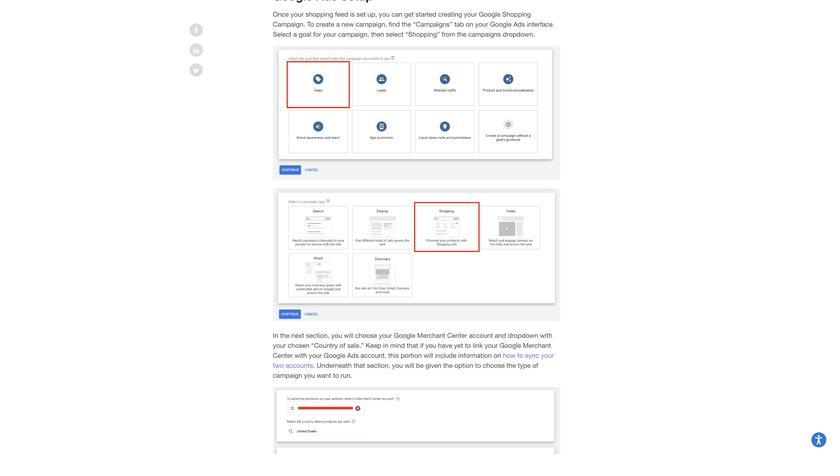Task type: vqa. For each thing, say whether or not it's contained in the screenshot.
Code Data (#) text box
no



Task type: locate. For each thing, give the bounding box(es) containing it.
section, up "country
[[306, 332, 330, 339]]

a left goal
[[294, 30, 297, 38]]

your up .
[[309, 352, 322, 359]]

interface.
[[527, 20, 555, 28]]

next
[[292, 332, 304, 339]]

that left if
[[407, 342, 419, 349]]

1 vertical spatial campaign,
[[338, 30, 370, 38]]

1 vertical spatial center
[[273, 352, 293, 359]]

"country
[[312, 342, 338, 349]]

google up underneath
[[324, 352, 346, 359]]

sale."
[[348, 342, 364, 349]]

1 vertical spatial of
[[533, 362, 539, 369]]

1 vertical spatial a
[[294, 30, 297, 38]]

of down sync
[[533, 362, 539, 369]]

0 horizontal spatial of
[[340, 342, 346, 349]]

your inside how to sync your two accounts
[[541, 352, 555, 359]]

1 vertical spatial that
[[354, 362, 365, 369]]

will down portion
[[405, 362, 415, 369]]

0 horizontal spatial section,
[[306, 332, 330, 339]]

0 horizontal spatial center
[[273, 352, 293, 359]]

2 horizontal spatial will
[[424, 352, 434, 359]]

campaign, down up,
[[356, 20, 387, 28]]

section, inside "in the next section, you will choose your google merchant center account and dropdown with your chosen "country of sale." keep in mind that if you have yet to link your google merchant center with your google ads account, this portion will include information on"
[[306, 332, 330, 339]]

will
[[344, 332, 354, 339], [424, 352, 434, 359], [405, 362, 415, 369]]

that
[[407, 342, 419, 349], [354, 362, 365, 369]]

that down 'account,'
[[354, 362, 365, 369]]

1 horizontal spatial on
[[494, 352, 502, 359]]

on left how
[[494, 352, 502, 359]]

portion
[[401, 352, 422, 359]]

ads
[[514, 20, 526, 28], [347, 352, 359, 359]]

1 vertical spatial will
[[424, 352, 434, 359]]

merchant up if
[[418, 332, 446, 339]]

1 horizontal spatial of
[[533, 362, 539, 369]]

goal
[[299, 30, 312, 38]]

create
[[316, 20, 335, 28]]

account
[[469, 332, 494, 339]]

0 horizontal spatial choose
[[356, 332, 377, 339]]

0 horizontal spatial with
[[295, 352, 307, 359]]

given
[[426, 362, 442, 369]]

your
[[291, 10, 304, 18], [464, 10, 477, 18], [476, 20, 489, 28], [323, 30, 337, 38], [379, 332, 392, 339], [273, 342, 286, 349], [485, 342, 498, 349], [309, 352, 322, 359], [541, 352, 555, 359]]

0 horizontal spatial that
[[354, 362, 365, 369]]

up,
[[368, 10, 377, 18]]

1 vertical spatial on
[[494, 352, 502, 359]]

section,
[[306, 332, 330, 339], [367, 362, 391, 369]]

2 vertical spatial will
[[405, 362, 415, 369]]

the
[[402, 20, 412, 28], [458, 30, 467, 38], [280, 332, 290, 339], [444, 362, 453, 369], [507, 362, 516, 369]]

1 horizontal spatial merchant
[[523, 342, 552, 349]]

screenshot of google shopping campaign types. image
[[273, 189, 561, 321]]

0 vertical spatial ads
[[514, 20, 526, 28]]

"shopping"
[[406, 30, 440, 38]]

with right dropdown
[[541, 332, 553, 339]]

underneath
[[317, 362, 352, 369]]

center up yet
[[448, 332, 468, 339]]

the right in
[[280, 332, 290, 339]]

this
[[389, 352, 399, 359]]

accounts
[[286, 362, 313, 369]]

1 horizontal spatial center
[[448, 332, 468, 339]]

0 horizontal spatial will
[[344, 332, 354, 339]]

choose inside . underneath that section, you will be given the option to choose the type of campaign you want to run.
[[483, 362, 505, 369]]

0 horizontal spatial a
[[294, 30, 297, 38]]

0 vertical spatial section,
[[306, 332, 330, 339]]

1 vertical spatial with
[[295, 352, 307, 359]]

on
[[466, 20, 474, 28], [494, 352, 502, 359]]

campaign, down new
[[338, 30, 370, 38]]

to inside how to sync your two accounts
[[518, 352, 524, 359]]

0 horizontal spatial ads
[[347, 352, 359, 359]]

choose down how
[[483, 362, 505, 369]]

campaign
[[273, 372, 302, 379]]

choose
[[356, 332, 377, 339], [483, 362, 505, 369]]

your down in
[[273, 342, 286, 349]]

on right tab
[[466, 20, 474, 28]]

1 vertical spatial choose
[[483, 362, 505, 369]]

merchant
[[418, 332, 446, 339], [523, 342, 552, 349]]

you up "country
[[332, 332, 342, 339]]

for
[[314, 30, 322, 38]]

merchant up sync
[[523, 342, 552, 349]]

screenshot of google shopping campaign goals. image
[[273, 46, 561, 179]]

to
[[465, 342, 471, 349], [518, 352, 524, 359], [476, 362, 482, 369], [333, 372, 339, 379]]

section, for next
[[306, 332, 330, 339]]

you right up,
[[379, 10, 390, 18]]

in
[[384, 342, 389, 349]]

a
[[337, 20, 340, 28], [294, 30, 297, 38]]

twitter image
[[193, 67, 199, 74]]

that inside . underneath that section, you will be given the option to choose the type of campaign you want to run.
[[354, 362, 365, 369]]

1 horizontal spatial ads
[[514, 20, 526, 28]]

1 horizontal spatial will
[[405, 362, 415, 369]]

0 vertical spatial will
[[344, 332, 354, 339]]

link
[[473, 342, 483, 349]]

center
[[448, 332, 468, 339], [273, 352, 293, 359]]

mind
[[391, 342, 405, 349]]

you
[[379, 10, 390, 18], [332, 332, 342, 339], [426, 342, 437, 349], [393, 362, 403, 369], [304, 372, 315, 379]]

0 vertical spatial choose
[[356, 332, 377, 339]]

your right sync
[[541, 352, 555, 359]]

ads up the dropdown.
[[514, 20, 526, 28]]

feed
[[335, 10, 349, 18]]

run.
[[341, 372, 353, 379]]

1 vertical spatial ads
[[347, 352, 359, 359]]

how to sync your two accounts link
[[273, 352, 555, 369]]

you down .
[[304, 372, 315, 379]]

0 vertical spatial that
[[407, 342, 419, 349]]

to down underneath
[[333, 372, 339, 379]]

will up given
[[424, 352, 434, 359]]

find
[[389, 20, 400, 28]]

choose inside "in the next section, you will choose your google merchant center account and dropdown with your chosen "country of sale." keep in mind that if you have yet to link your google merchant center with your google ads account, this portion will include information on"
[[356, 332, 377, 339]]

.
[[313, 362, 315, 369]]

1 horizontal spatial section,
[[367, 362, 391, 369]]

1 horizontal spatial with
[[541, 332, 553, 339]]

with
[[541, 332, 553, 339], [295, 352, 307, 359]]

center up the two
[[273, 352, 293, 359]]

google
[[479, 10, 501, 18], [491, 20, 512, 28], [394, 332, 416, 339], [500, 342, 522, 349], [324, 352, 346, 359]]

campaign,
[[356, 20, 387, 28], [338, 30, 370, 38]]

you right if
[[426, 342, 437, 349]]

to
[[307, 20, 314, 28]]

0 horizontal spatial on
[[466, 20, 474, 28]]

0 horizontal spatial merchant
[[418, 332, 446, 339]]

0 vertical spatial with
[[541, 332, 553, 339]]

will up sale."
[[344, 332, 354, 339]]

1 horizontal spatial that
[[407, 342, 419, 349]]

0 vertical spatial center
[[448, 332, 468, 339]]

of
[[340, 342, 346, 349], [533, 362, 539, 369]]

section, inside . underneath that section, you will be given the option to choose the type of campaign you want to run.
[[367, 362, 391, 369]]

0 vertical spatial of
[[340, 342, 346, 349]]

you inside once your shopping feed is set up, you can get started creating your google shopping campaign. to create a new campaign, find the "campaigns" tab on your google ads interface. select a goal for your campaign, then select "shopping" from the campaigns dropdown.
[[379, 10, 390, 18]]

of left sale."
[[340, 342, 346, 349]]

of inside . underneath that section, you will be given the option to choose the type of campaign you want to run.
[[533, 362, 539, 369]]

choose up the keep
[[356, 332, 377, 339]]

keep
[[366, 342, 382, 349]]

0 vertical spatial merchant
[[418, 332, 446, 339]]

started
[[416, 10, 437, 18]]

want
[[317, 372, 331, 379]]

you down this
[[393, 362, 403, 369]]

1 horizontal spatial choose
[[483, 362, 505, 369]]

0 vertical spatial on
[[466, 20, 474, 28]]

ads down sale."
[[347, 352, 359, 359]]

your up tab
[[464, 10, 477, 18]]

section, down 'account,'
[[367, 362, 391, 369]]

to up type
[[518, 352, 524, 359]]

once your shopping feed is set up, you can get started creating your google shopping campaign. to create a new campaign, find the "campaigns" tab on your google ads interface. select a goal for your campaign, then select "shopping" from the campaigns dropdown.
[[273, 10, 555, 38]]

with up "accounts"
[[295, 352, 307, 359]]

1 vertical spatial merchant
[[523, 342, 552, 349]]

will for choose
[[344, 332, 354, 339]]

to right yet
[[465, 342, 471, 349]]

select
[[273, 30, 292, 38]]

will inside . underneath that section, you will be given the option to choose the type of campaign you want to run.
[[405, 362, 415, 369]]

0 vertical spatial a
[[337, 20, 340, 28]]

1 vertical spatial section,
[[367, 362, 391, 369]]

shopping
[[306, 10, 334, 18]]

"campaigns"
[[413, 20, 453, 28]]

a left new
[[337, 20, 340, 28]]



Task type: describe. For each thing, give the bounding box(es) containing it.
chosen
[[288, 342, 310, 349]]

then
[[371, 30, 384, 38]]

the down get
[[402, 20, 412, 28]]

screenshot of google shopping campaign subtypes. image
[[273, 387, 561, 454]]

can
[[392, 10, 403, 18]]

that inside "in the next section, you will choose your google merchant center account and dropdown with your chosen "country of sale." keep in mind that if you have yet to link your google merchant center with your google ads account, this portion will include information on"
[[407, 342, 419, 349]]

open accessibe: accessibility options, statement and help image
[[816, 435, 823, 445]]

google up how
[[500, 342, 522, 349]]

creating
[[439, 10, 463, 18]]

0 vertical spatial campaign,
[[356, 20, 387, 28]]

and
[[495, 332, 507, 339]]

your up campaigns
[[476, 20, 489, 28]]

google up mind
[[394, 332, 416, 339]]

is
[[350, 10, 355, 18]]

from
[[442, 30, 456, 38]]

. underneath that section, you will be given the option to choose the type of campaign you want to run.
[[273, 362, 539, 379]]

ads inside once your shopping feed is set up, you can get started creating your google shopping campaign. to create a new campaign, find the "campaigns" tab on your google ads interface. select a goal for your campaign, then select "shopping" from the campaigns dropdown.
[[514, 20, 526, 28]]

dropdown
[[508, 332, 539, 339]]

be
[[417, 362, 424, 369]]

google down shopping
[[491, 20, 512, 28]]

how to sync your two accounts
[[273, 352, 555, 369]]

tab
[[455, 20, 464, 28]]

the down include
[[444, 362, 453, 369]]

how
[[503, 352, 516, 359]]

in the next section, you will choose your google merchant center account and dropdown with your chosen "country of sale." keep in mind that if you have yet to link your google merchant center with your google ads account, this portion will include information on
[[273, 332, 553, 359]]

will for be
[[405, 362, 415, 369]]

if
[[421, 342, 424, 349]]

in
[[273, 332, 279, 339]]

include
[[435, 352, 457, 359]]

get
[[405, 10, 414, 18]]

the inside "in the next section, you will choose your google merchant center account and dropdown with your chosen "country of sale." keep in mind that if you have yet to link your google merchant center with your google ads account, this portion will include information on"
[[280, 332, 290, 339]]

the down how
[[507, 362, 516, 369]]

your down create
[[323, 30, 337, 38]]

dropdown.
[[503, 30, 535, 38]]

account,
[[361, 352, 387, 359]]

to inside "in the next section, you will choose your google merchant center account and dropdown with your chosen "country of sale." keep in mind that if you have yet to link your google merchant center with your google ads account, this portion will include information on"
[[465, 342, 471, 349]]

your right the link
[[485, 342, 498, 349]]

campaigns
[[469, 30, 501, 38]]

yet
[[455, 342, 464, 349]]

information
[[459, 352, 492, 359]]

shopping
[[503, 10, 532, 18]]

on inside once your shopping feed is set up, you can get started creating your google shopping campaign. to create a new campaign, find the "campaigns" tab on your google ads interface. select a goal for your campaign, then select "shopping" from the campaigns dropdown.
[[466, 20, 474, 28]]

once
[[273, 10, 289, 18]]

facebook image
[[195, 27, 198, 34]]

on inside "in the next section, you will choose your google merchant center account and dropdown with your chosen "country of sale." keep in mind that if you have yet to link your google merchant center with your google ads account, this portion will include information on"
[[494, 352, 502, 359]]

option
[[455, 362, 474, 369]]

type
[[518, 362, 531, 369]]

to down information
[[476, 362, 482, 369]]

sync
[[526, 352, 540, 359]]

your up campaign.
[[291, 10, 304, 18]]

your up in
[[379, 332, 392, 339]]

select
[[386, 30, 404, 38]]

new
[[342, 20, 354, 28]]

of inside "in the next section, you will choose your google merchant center account and dropdown with your chosen "country of sale." keep in mind that if you have yet to link your google merchant center with your google ads account, this portion will include information on"
[[340, 342, 346, 349]]

have
[[439, 342, 453, 349]]

two
[[273, 362, 284, 369]]

ads inside "in the next section, you will choose your google merchant center account and dropdown with your chosen "country of sale." keep in mind that if you have yet to link your google merchant center with your google ads account, this portion will include information on"
[[347, 352, 359, 359]]

1 horizontal spatial a
[[337, 20, 340, 28]]

linkedin image
[[194, 47, 199, 54]]

set
[[357, 10, 366, 18]]

the down tab
[[458, 30, 467, 38]]

section, for that
[[367, 362, 391, 369]]

google up campaigns
[[479, 10, 501, 18]]

campaign.
[[273, 20, 306, 28]]



